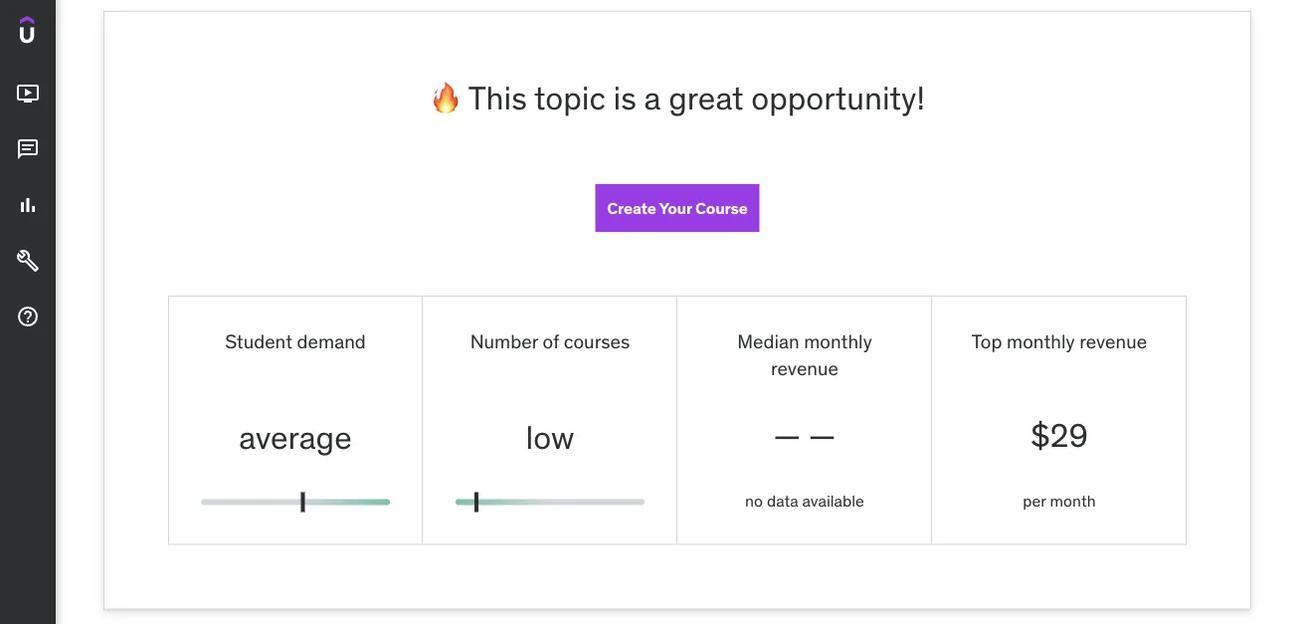 Task type: describe. For each thing, give the bounding box(es) containing it.
a
[[645, 78, 661, 118]]

your
[[659, 197, 692, 218]]

available
[[803, 490, 865, 511]]

median monthly revenue
[[738, 329, 873, 380]]

student
[[225, 329, 293, 353]]

low
[[526, 418, 575, 457]]

topic
[[535, 78, 606, 118]]

revenue for $29
[[1080, 329, 1148, 353]]

monthly for — —
[[805, 329, 873, 353]]

this
[[469, 78, 527, 118]]

per month
[[1024, 490, 1097, 511]]

number
[[470, 329, 539, 353]]

🔥
[[430, 78, 462, 118]]

great
[[669, 78, 744, 118]]

$29
[[1031, 415, 1089, 455]]

top monthly revenue
[[972, 329, 1148, 353]]

— —
[[774, 415, 837, 455]]

1 — from the left
[[774, 415, 801, 455]]

per
[[1024, 490, 1047, 511]]

demand
[[297, 329, 366, 353]]

monthly for $29
[[1007, 329, 1076, 353]]

is
[[614, 78, 637, 118]]

data
[[767, 490, 799, 511]]



Task type: locate. For each thing, give the bounding box(es) containing it.
monthly inside median monthly revenue
[[805, 329, 873, 353]]

opportunity!
[[752, 78, 926, 118]]

1 monthly from the left
[[805, 329, 873, 353]]

monthly right median
[[805, 329, 873, 353]]

medium image
[[16, 82, 40, 106], [16, 193, 40, 217], [16, 305, 40, 329]]

1 horizontal spatial —
[[809, 415, 837, 455]]

— up the available
[[809, 415, 837, 455]]

monthly
[[805, 329, 873, 353], [1007, 329, 1076, 353]]

1 vertical spatial medium image
[[16, 249, 40, 273]]

1 horizontal spatial monthly
[[1007, 329, 1076, 353]]

create your course
[[607, 197, 748, 218]]

0 horizontal spatial revenue
[[771, 356, 839, 380]]

2 medium image from the top
[[16, 249, 40, 273]]

3 medium image from the top
[[16, 305, 40, 329]]

0 horizontal spatial monthly
[[805, 329, 873, 353]]

2 vertical spatial medium image
[[16, 305, 40, 329]]

revenue inside median monthly revenue
[[771, 356, 839, 380]]

🔥 this topic is a great opportunity!
[[430, 78, 926, 118]]

2 monthly from the left
[[1007, 329, 1076, 353]]

1 vertical spatial medium image
[[16, 193, 40, 217]]

0 vertical spatial medium image
[[16, 82, 40, 106]]

1 medium image from the top
[[16, 138, 40, 161]]

average
[[239, 418, 352, 457]]

revenue
[[1080, 329, 1148, 353], [771, 356, 839, 380]]

udemy image
[[20, 16, 110, 50]]

top
[[972, 329, 1003, 353]]

create
[[607, 197, 657, 218]]

0 vertical spatial medium image
[[16, 138, 40, 161]]

1 vertical spatial revenue
[[771, 356, 839, 380]]

courses
[[564, 329, 630, 353]]

1 medium image from the top
[[16, 82, 40, 106]]

2 — from the left
[[809, 415, 837, 455]]

student demand
[[225, 329, 366, 353]]

monthly right top at the bottom right
[[1007, 329, 1076, 353]]

create your course link
[[596, 184, 760, 232]]

1 horizontal spatial revenue
[[1080, 329, 1148, 353]]

median
[[738, 329, 800, 353]]

medium image
[[16, 138, 40, 161], [16, 249, 40, 273]]

no data available
[[746, 490, 865, 511]]

revenue for — —
[[771, 356, 839, 380]]

month
[[1051, 490, 1097, 511]]

—
[[774, 415, 801, 455], [809, 415, 837, 455]]

number of courses
[[470, 329, 630, 353]]

no
[[746, 490, 763, 511]]

2 medium image from the top
[[16, 193, 40, 217]]

course
[[696, 197, 748, 218]]

0 vertical spatial revenue
[[1080, 329, 1148, 353]]

0 horizontal spatial —
[[774, 415, 801, 455]]

of
[[543, 329, 560, 353]]

— up data
[[774, 415, 801, 455]]



Task type: vqa. For each thing, say whether or not it's contained in the screenshot.
monthly for $29
yes



